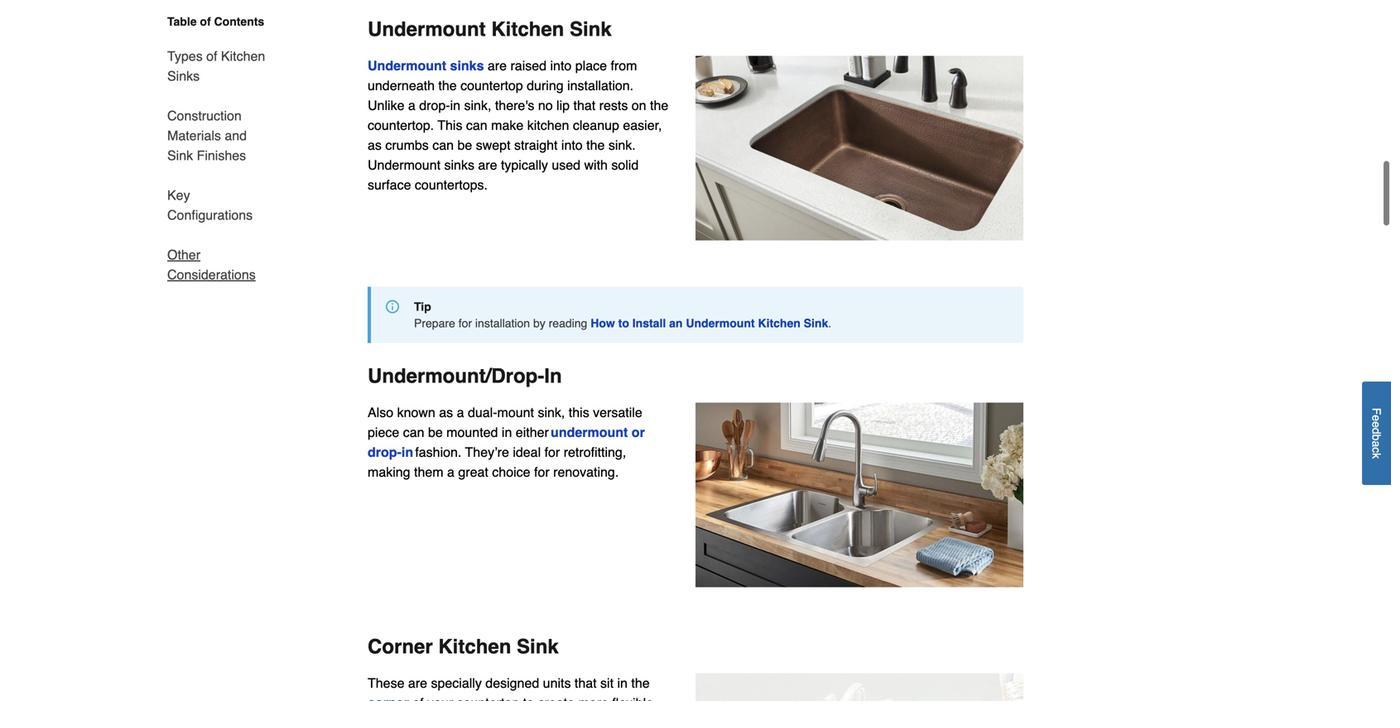 Task type: describe. For each thing, give the bounding box(es) containing it.
and
[[225, 128, 247, 143]]

of for table
[[200, 15, 211, 28]]

undermount/drop-
[[368, 365, 544, 388]]

a double-pan corner sink in a green countertop. image
[[696, 674, 1024, 702]]

that inside are raised into place from underneath the countertop during installation. unlike a drop-in sink, there's no lip that rests on the countertop. this can make kitchen cleanup easier, as crumbs can be swept straight into the sink. undermount sinks are typically used with solid surface countertops.
[[574, 98, 596, 113]]

designed
[[486, 676, 539, 691]]

this
[[569, 405, 589, 420]]

reading
[[549, 317, 588, 330]]

they're
[[465, 445, 509, 460]]

ideal
[[513, 445, 541, 460]]

drop- inside are raised into place from underneath the countertop during installation. unlike a drop-in sink, there's no lip that rests on the countertop. this can make kitchen cleanup easier, as crumbs can be swept straight into the sink. undermount sinks are typically used with solid surface countertops.
[[419, 98, 450, 113]]

table
[[167, 15, 197, 28]]

raised
[[511, 58, 547, 73]]

b
[[1370, 435, 1384, 441]]

a inside are raised into place from underneath the countertop during installation. unlike a drop-in sink, there's no lip that rests on the countertop. this can make kitchen cleanup easier, as crumbs can be swept straight into the sink. undermount sinks are typically used with solid surface countertops.
[[408, 98, 416, 113]]

drop- inside undermount or drop-in
[[368, 445, 402, 460]]

surface
[[368, 177, 411, 193]]

in
[[544, 365, 562, 388]]

as inside also known as a dual-mount sink, this versatile piece can be mounted in either
[[439, 405, 453, 420]]

an
[[669, 317, 683, 330]]

no
[[538, 98, 553, 113]]

f e e d b a c k button
[[1362, 382, 1391, 485]]

other considerations
[[167, 247, 256, 282]]

lip
[[557, 98, 570, 113]]

undermount
[[551, 425, 628, 440]]

either
[[516, 425, 549, 440]]

of for types
[[206, 48, 217, 64]]

cleanup
[[573, 118, 619, 133]]

are raised into place from underneath the countertop during installation. unlike a drop-in sink, there's no lip that rests on the countertop. this can make kitchen cleanup easier, as crumbs can be swept straight into the sink. undermount sinks are typically used with solid surface countertops.
[[368, 58, 669, 193]]

2 vertical spatial for
[[534, 465, 550, 480]]

the right on
[[650, 98, 669, 113]]

versatile
[[593, 405, 642, 420]]

be inside are raised into place from underneath the countertop during installation. unlike a drop-in sink, there's no lip that rests on the countertop. this can make kitchen cleanup easier, as crumbs can be swept straight into the sink. undermount sinks are typically used with solid surface countertops.
[[458, 138, 472, 153]]

1 vertical spatial into
[[561, 138, 583, 153]]

construction materials and sink finishes link
[[167, 96, 272, 176]]

construction
[[167, 108, 242, 123]]

to
[[618, 317, 629, 330]]

also
[[368, 405, 394, 420]]

retrofitting,
[[564, 445, 626, 460]]

this
[[438, 118, 463, 133]]

kitchen up specially
[[438, 635, 511, 658]]

table of contents
[[167, 15, 264, 28]]

undermount or drop-in link
[[368, 425, 645, 460]]

0 vertical spatial sinks
[[450, 58, 484, 73]]

.
[[828, 317, 832, 330]]

undermount sinks
[[368, 58, 484, 73]]

rests
[[599, 98, 628, 113]]

undermount up undermount sinks link
[[368, 18, 486, 41]]

0 vertical spatial are
[[488, 58, 507, 73]]

place
[[575, 58, 607, 73]]

undermount inside are raised into place from underneath the countertop during installation. unlike a drop-in sink, there's no lip that rests on the countertop. this can make kitchen cleanup easier, as crumbs can be swept straight into the sink. undermount sinks are typically used with solid surface countertops.
[[368, 157, 441, 173]]

these are specially designed units that sit in the
[[368, 676, 650, 691]]

used
[[552, 157, 581, 173]]

undermount inside tip prepare for installation by reading how to install an undermount kitchen sink .
[[686, 317, 755, 330]]

key configurations link
[[167, 176, 272, 235]]

installation
[[475, 317, 530, 330]]

1 vertical spatial can
[[433, 138, 454, 153]]

k
[[1370, 453, 1384, 459]]

make
[[491, 118, 524, 133]]

these
[[368, 676, 405, 691]]

types of kitchen sinks link
[[167, 36, 272, 96]]

in right sit
[[617, 676, 628, 691]]

piece
[[368, 425, 399, 440]]

installation.
[[567, 78, 634, 93]]

can inside also known as a dual-mount sink, this versatile piece can be mounted in either
[[403, 425, 424, 440]]

straight
[[514, 138, 558, 153]]

in inside are raised into place from underneath the countertop during installation. unlike a drop-in sink, there's no lip that rests on the countertop. this can make kitchen cleanup easier, as crumbs can be swept straight into the sink. undermount sinks are typically used with solid surface countertops.
[[450, 98, 461, 113]]

sink, inside are raised into place from underneath the countertop during installation. unlike a drop-in sink, there's no lip that rests on the countertop. this can make kitchen cleanup easier, as crumbs can be swept straight into the sink. undermount sinks are typically used with solid surface countertops.
[[464, 98, 491, 113]]

easier,
[[623, 118, 662, 133]]

known
[[397, 405, 436, 420]]

kitchen up raised
[[491, 18, 564, 41]]

undermount kitchen sink
[[368, 18, 612, 41]]

construction materials and sink finishes
[[167, 108, 247, 163]]

c
[[1370, 448, 1384, 453]]

install
[[633, 317, 666, 330]]

underneath
[[368, 78, 435, 93]]

countertop.
[[368, 118, 434, 133]]

1 vertical spatial that
[[575, 676, 597, 691]]

sink inside construction materials and sink finishes
[[167, 148, 193, 163]]

a inside button
[[1370, 441, 1384, 448]]

specially
[[431, 676, 482, 691]]

mounted
[[447, 425, 498, 440]]

2 e from the top
[[1370, 422, 1384, 428]]

there's
[[495, 98, 535, 113]]

how
[[591, 317, 615, 330]]

types
[[167, 48, 203, 64]]

how to install an undermount kitchen sink link
[[591, 317, 828, 330]]

countertops.
[[415, 177, 488, 193]]

corner
[[368, 635, 433, 658]]

key configurations
[[167, 188, 253, 223]]

fashion.
[[415, 445, 462, 460]]

the down undermount sinks
[[438, 78, 457, 93]]

dual-
[[468, 405, 497, 420]]

by
[[533, 317, 546, 330]]



Task type: locate. For each thing, give the bounding box(es) containing it.
for inside tip prepare for installation by reading how to install an undermount kitchen sink .
[[459, 317, 472, 330]]

0 vertical spatial can
[[466, 118, 488, 133]]

sink, up either at the left of page
[[538, 405, 565, 420]]

an antique-finish undermount sink. image
[[696, 56, 1024, 241]]

0 horizontal spatial as
[[368, 138, 382, 153]]

can down this
[[433, 138, 454, 153]]

e
[[1370, 415, 1384, 422], [1370, 422, 1384, 428]]

1 vertical spatial as
[[439, 405, 453, 420]]

tip prepare for installation by reading how to install an undermount kitchen sink .
[[414, 300, 832, 330]]

as
[[368, 138, 382, 153], [439, 405, 453, 420]]

sinks
[[167, 68, 200, 84]]

a
[[408, 98, 416, 113], [457, 405, 464, 420], [1370, 441, 1384, 448], [447, 465, 455, 480]]

2 vertical spatial are
[[408, 676, 427, 691]]

1 e from the top
[[1370, 415, 1384, 422]]

1 vertical spatial sink,
[[538, 405, 565, 420]]

swept
[[476, 138, 511, 153]]

into
[[550, 58, 572, 73], [561, 138, 583, 153]]

0 vertical spatial of
[[200, 15, 211, 28]]

sinks
[[450, 58, 484, 73], [444, 157, 475, 173]]

in up this
[[450, 98, 461, 113]]

a inside fashion. they're ideal for retrofitting, making them a great choice for renovating.
[[447, 465, 455, 480]]

be inside also known as a dual-mount sink, this versatile piece can be mounted in either
[[428, 425, 443, 440]]

them
[[414, 465, 444, 480]]

a right 'them' on the bottom left of page
[[447, 465, 455, 480]]

the up "with"
[[587, 138, 605, 153]]

drop- up this
[[419, 98, 450, 113]]

kitchen down the contents
[[221, 48, 265, 64]]

0 horizontal spatial sink,
[[464, 98, 491, 113]]

be up fashion.
[[428, 425, 443, 440]]

0 vertical spatial for
[[459, 317, 472, 330]]

f e e d b a c k
[[1370, 408, 1384, 459]]

choice
[[492, 465, 531, 480]]

sink
[[570, 18, 612, 41], [167, 148, 193, 163], [804, 317, 828, 330], [517, 635, 559, 658]]

of
[[200, 15, 211, 28], [206, 48, 217, 64]]

for right 'prepare'
[[459, 317, 472, 330]]

info image
[[386, 300, 399, 313]]

prepare
[[414, 317, 455, 330]]

great
[[458, 465, 489, 480]]

can up the 'swept'
[[466, 118, 488, 133]]

1 horizontal spatial can
[[433, 138, 454, 153]]

1 horizontal spatial be
[[458, 138, 472, 153]]

e up the d
[[1370, 415, 1384, 422]]

from
[[611, 58, 637, 73]]

crumbs
[[385, 138, 429, 153]]

in down mount on the left
[[502, 425, 512, 440]]

also known as a dual-mount sink, this versatile piece can be mounted in either
[[368, 405, 642, 440]]

a inside also known as a dual-mount sink, this versatile piece can be mounted in either
[[457, 405, 464, 420]]

be
[[458, 138, 472, 153], [428, 425, 443, 440]]

of right table
[[200, 15, 211, 28]]

are down the 'swept'
[[478, 157, 497, 173]]

2 horizontal spatial can
[[466, 118, 488, 133]]

the
[[438, 78, 457, 93], [650, 98, 669, 113], [587, 138, 605, 153], [631, 676, 650, 691]]

renovating.
[[553, 465, 619, 480]]

drop- down piece
[[368, 445, 402, 460]]

are
[[488, 58, 507, 73], [478, 157, 497, 173], [408, 676, 427, 691]]

kitchen left .
[[758, 317, 801, 330]]

for down ideal
[[534, 465, 550, 480]]

1 horizontal spatial sink,
[[538, 405, 565, 420]]

e up b
[[1370, 422, 1384, 428]]

fashion. they're ideal for retrofitting, making them a great choice for renovating.
[[368, 445, 626, 480]]

the right sit
[[631, 676, 650, 691]]

undermount right an
[[686, 317, 755, 330]]

0 horizontal spatial can
[[403, 425, 424, 440]]

a left dual-
[[457, 405, 464, 420]]

types of kitchen sinks
[[167, 48, 265, 84]]

undermount
[[368, 18, 486, 41], [368, 58, 447, 73], [368, 157, 441, 173], [686, 317, 755, 330]]

undermount up "underneath"
[[368, 58, 447, 73]]

sink.
[[609, 138, 636, 153]]

key
[[167, 188, 190, 203]]

a drop-in undermount sink. image
[[696, 403, 1024, 587]]

other considerations link
[[167, 235, 272, 285]]

tip
[[414, 300, 431, 313]]

configurations
[[167, 207, 253, 223]]

finishes
[[197, 148, 246, 163]]

0 vertical spatial drop-
[[419, 98, 450, 113]]

a up k
[[1370, 441, 1384, 448]]

drop-
[[419, 98, 450, 113], [368, 445, 402, 460]]

1 vertical spatial drop-
[[368, 445, 402, 460]]

kitchen
[[491, 18, 564, 41], [221, 48, 265, 64], [758, 317, 801, 330], [438, 635, 511, 658]]

in
[[450, 98, 461, 113], [502, 425, 512, 440], [402, 445, 413, 460], [617, 676, 628, 691]]

typically
[[501, 157, 548, 173]]

2 vertical spatial can
[[403, 425, 424, 440]]

sink inside tip prepare for installation by reading how to install an undermount kitchen sink .
[[804, 317, 828, 330]]

are up countertop
[[488, 58, 507, 73]]

for right ideal
[[545, 445, 560, 460]]

d
[[1370, 428, 1384, 435]]

as left crumbs
[[368, 138, 382, 153]]

1 vertical spatial of
[[206, 48, 217, 64]]

sit
[[601, 676, 614, 691]]

unlike
[[368, 98, 405, 113]]

0 vertical spatial be
[[458, 138, 472, 153]]

into up used at the top of page
[[561, 138, 583, 153]]

undermount down crumbs
[[368, 157, 441, 173]]

0 vertical spatial sink,
[[464, 98, 491, 113]]

sinks up countertop
[[450, 58, 484, 73]]

0 horizontal spatial be
[[428, 425, 443, 440]]

in inside also known as a dual-mount sink, this versatile piece can be mounted in either
[[502, 425, 512, 440]]

sink,
[[464, 98, 491, 113], [538, 405, 565, 420]]

making
[[368, 465, 410, 480]]

as inside are raised into place from underneath the countertop during installation. unlike a drop-in sink, there's no lip that rests on the countertop. this can make kitchen cleanup easier, as crumbs can be swept straight into the sink. undermount sinks are typically used with solid surface countertops.
[[368, 138, 382, 153]]

of inside "types of kitchen sinks"
[[206, 48, 217, 64]]

with
[[584, 157, 608, 173]]

units
[[543, 676, 571, 691]]

be down this
[[458, 138, 472, 153]]

for
[[459, 317, 472, 330], [545, 445, 560, 460], [534, 465, 550, 480]]

or
[[632, 425, 645, 440]]

kitchen inside "types of kitchen sinks"
[[221, 48, 265, 64]]

a down "underneath"
[[408, 98, 416, 113]]

undermount/drop-in
[[368, 365, 562, 388]]

during
[[527, 78, 564, 93]]

as right the known
[[439, 405, 453, 420]]

1 vertical spatial sinks
[[444, 157, 475, 173]]

sinks up countertops. at left top
[[444, 157, 475, 173]]

1 vertical spatial are
[[478, 157, 497, 173]]

1 vertical spatial be
[[428, 425, 443, 440]]

f
[[1370, 408, 1384, 415]]

in up making
[[402, 445, 413, 460]]

sink, inside also known as a dual-mount sink, this versatile piece can be mounted in either
[[538, 405, 565, 420]]

that right lip
[[574, 98, 596, 113]]

that left sit
[[575, 676, 597, 691]]

0 vertical spatial as
[[368, 138, 382, 153]]

1 horizontal spatial as
[[439, 405, 453, 420]]

on
[[632, 98, 646, 113]]

other
[[167, 247, 200, 263]]

contents
[[214, 15, 264, 28]]

considerations
[[167, 267, 256, 282]]

0 vertical spatial that
[[574, 98, 596, 113]]

can down the known
[[403, 425, 424, 440]]

countertop
[[461, 78, 523, 93]]

0 horizontal spatial drop-
[[368, 445, 402, 460]]

materials
[[167, 128, 221, 143]]

1 vertical spatial for
[[545, 445, 560, 460]]

solid
[[612, 157, 639, 173]]

1 horizontal spatial drop-
[[419, 98, 450, 113]]

table of contents element
[[147, 13, 272, 285]]

0 vertical spatial into
[[550, 58, 572, 73]]

kitchen inside tip prepare for installation by reading how to install an undermount kitchen sink .
[[758, 317, 801, 330]]

of right types
[[206, 48, 217, 64]]

corner kitchen sink
[[368, 635, 559, 658]]

sinks inside are raised into place from underneath the countertop during installation. unlike a drop-in sink, there's no lip that rests on the countertop. this can make kitchen cleanup easier, as crumbs can be swept straight into the sink. undermount sinks are typically used with solid surface countertops.
[[444, 157, 475, 173]]

undermount or drop-in
[[368, 425, 645, 460]]

sink, down countertop
[[464, 98, 491, 113]]

into up during
[[550, 58, 572, 73]]

are right these on the bottom of the page
[[408, 676, 427, 691]]

that
[[574, 98, 596, 113], [575, 676, 597, 691]]

in inside undermount or drop-in
[[402, 445, 413, 460]]

mount
[[497, 405, 534, 420]]

undermount sinks link
[[368, 58, 484, 73]]



Task type: vqa. For each thing, say whether or not it's contained in the screenshot.
are raised into place from underneath the countertop during installation. Unlike a drop-in sink, there's no lip that rests on the countertop. This can make kitchen cleanup easier, as crumbs can be swept straight into the sink. Undermount sinks are typically used with solid surface countertops.
yes



